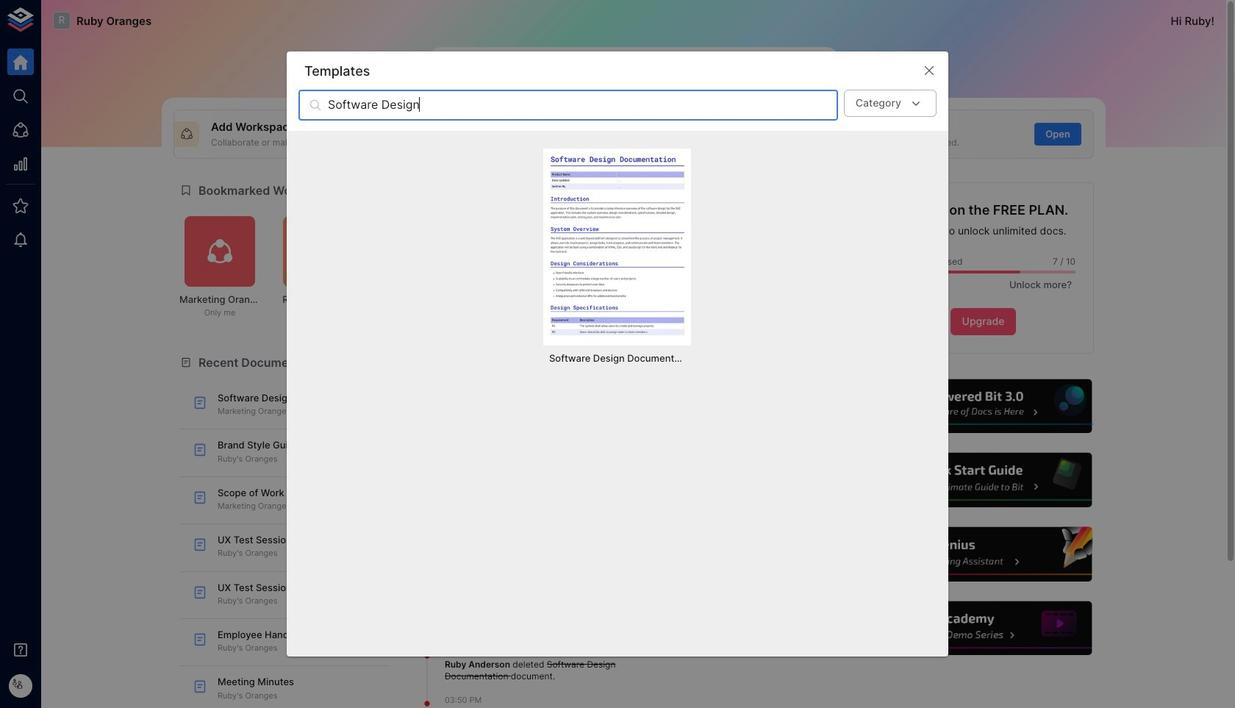 Task type: vqa. For each thing, say whether or not it's contained in the screenshot.
Remove Bookmark icon
no



Task type: describe. For each thing, give the bounding box(es) containing it.
3 help image from the top
[[873, 525, 1094, 584]]

software design documentation image
[[549, 155, 685, 336]]

4 help image from the top
[[873, 599, 1094, 658]]

Search Templates... text field
[[328, 90, 838, 121]]



Task type: locate. For each thing, give the bounding box(es) containing it.
dialog
[[287, 52, 949, 656]]

1 help image from the top
[[873, 377, 1094, 435]]

2 help image from the top
[[873, 451, 1094, 510]]

help image
[[873, 377, 1094, 435], [873, 451, 1094, 510], [873, 525, 1094, 584], [873, 599, 1094, 658]]



